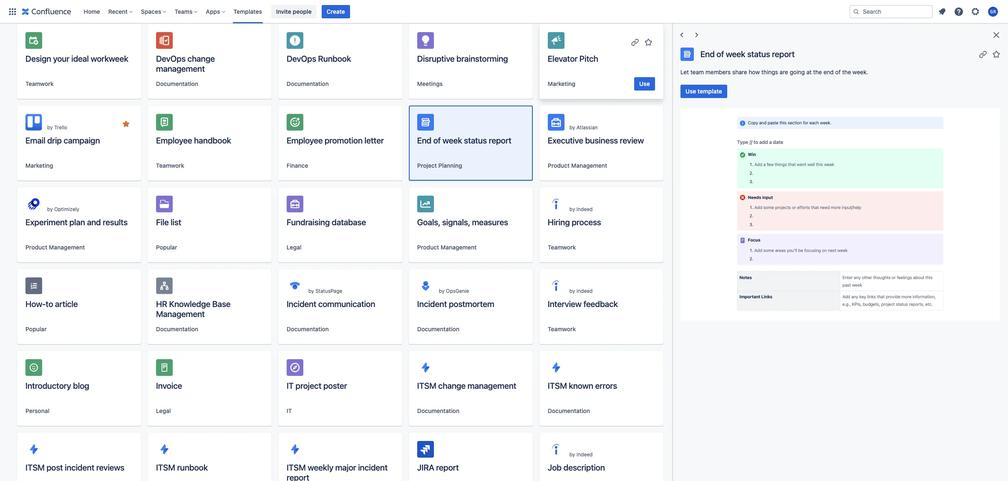 Task type: locate. For each thing, give the bounding box(es) containing it.
by indeed up description
[[570, 452, 593, 458]]

search image
[[853, 8, 860, 15]]

change for devops
[[188, 54, 215, 63]]

employee for employee promotion letter
[[287, 136, 323, 145]]

documentation down devops runbook
[[287, 80, 329, 87]]

end of week status report up planning
[[417, 136, 512, 145]]

notification icon image
[[937, 6, 947, 16]]

devops for devops change management
[[156, 54, 186, 63]]

use inside 'use' button
[[639, 80, 650, 87]]

documentation down itsm change management
[[417, 407, 459, 414]]

teamwork for design
[[25, 80, 54, 87]]

by left opsgenie at the bottom of the page
[[439, 288, 445, 294]]

by for postmortem
[[439, 288, 445, 294]]

by up executive
[[570, 124, 575, 131]]

close image
[[992, 30, 1002, 40]]

0 vertical spatial by indeed
[[570, 206, 593, 212]]

management inside devops change management
[[156, 64, 205, 73]]

product management button for goals,
[[417, 243, 477, 252]]

report inside itsm weekly major incident report
[[287, 473, 309, 481]]

end up project
[[417, 136, 431, 145]]

1 horizontal spatial status
[[747, 49, 770, 59]]

invite people button
[[271, 5, 317, 18]]

0 horizontal spatial change
[[188, 54, 215, 63]]

2 the from the left
[[842, 68, 851, 76]]

incident for incident communication
[[287, 299, 316, 309]]

use template button
[[681, 85, 727, 98]]

2 horizontal spatial product
[[548, 162, 570, 169]]

1 horizontal spatial popular
[[156, 244, 177, 251]]

0 vertical spatial share link image
[[630, 37, 640, 47]]

1 horizontal spatial week
[[726, 49, 746, 59]]

by indeed up process
[[570, 206, 593, 212]]

meetings
[[417, 80, 443, 87]]

employee left handbook
[[156, 136, 192, 145]]

1 it from the top
[[287, 381, 294, 391]]

1 horizontal spatial marketing
[[548, 80, 576, 87]]

documentation down the incident communication
[[287, 326, 329, 333]]

documentation down hr knowledge base management
[[156, 326, 198, 333]]

1 vertical spatial marketing
[[25, 162, 53, 169]]

0 vertical spatial popular
[[156, 244, 177, 251]]

3 by indeed from the top
[[570, 452, 593, 458]]

elevator pitch
[[548, 54, 598, 63]]

marketing
[[548, 80, 576, 87], [25, 162, 53, 169]]

legal button for invoice
[[156, 407, 171, 415]]

popular for file
[[156, 244, 177, 251]]

product management button down experiment
[[25, 243, 85, 252]]

1 horizontal spatial product management
[[417, 244, 477, 251]]

1 horizontal spatial legal button
[[287, 243, 301, 252]]

by left statuspage
[[308, 288, 314, 294]]

1 horizontal spatial the
[[842, 68, 851, 76]]

template
[[698, 88, 722, 95]]

file
[[156, 217, 169, 227]]

things
[[762, 68, 778, 76]]

change inside devops change management
[[188, 54, 215, 63]]

members
[[706, 68, 731, 76]]

indeed up description
[[577, 452, 593, 458]]

popular down the file list
[[156, 244, 177, 251]]

share link image
[[630, 37, 640, 47], [630, 364, 640, 374], [238, 446, 248, 456]]

management for plan
[[49, 244, 85, 251]]

0 vertical spatial legal
[[287, 244, 301, 251]]

indeed for description
[[577, 452, 593, 458]]

popular button down the file list
[[156, 243, 177, 252]]

share link image left star itsm known errors image at the bottom right
[[630, 364, 640, 374]]

marketing button down email
[[25, 161, 53, 170]]

executive business review
[[548, 136, 644, 145]]

product management down experiment
[[25, 244, 85, 251]]

interview feedback
[[548, 299, 618, 309]]

share link image inside itsm runbook button
[[238, 446, 248, 456]]

1 vertical spatial of
[[835, 68, 841, 76]]

let team members share how things are going at the end of the week.
[[681, 68, 868, 76]]

by up hiring process
[[570, 206, 575, 212]]

0 horizontal spatial popular button
[[25, 325, 47, 333]]

itsm inside button
[[156, 463, 175, 472]]

1 employee from the left
[[156, 136, 192, 145]]

0 vertical spatial change
[[188, 54, 215, 63]]

hr knowledge base management
[[156, 299, 231, 319]]

0 vertical spatial marketing
[[548, 80, 576, 87]]

1 horizontal spatial use
[[686, 88, 696, 95]]

marketing button down elevator
[[548, 80, 576, 88]]

0 horizontal spatial devops
[[156, 54, 186, 63]]

finance
[[287, 162, 308, 169]]

documentation button down the incident communication
[[287, 325, 329, 333]]

documentation button down the incident postmortem
[[417, 325, 459, 333]]

0 vertical spatial of
[[717, 49, 724, 59]]

legal for invoice
[[156, 407, 171, 414]]

elevator
[[548, 54, 578, 63]]

indeed up 'interview feedback'
[[577, 288, 593, 294]]

0 vertical spatial indeed
[[577, 206, 593, 212]]

marketing down elevator
[[548, 80, 576, 87]]

by up interview
[[570, 288, 575, 294]]

product down experiment
[[25, 244, 47, 251]]

0 vertical spatial status
[[747, 49, 770, 59]]

goals, signals, measures
[[417, 217, 508, 227]]

popular button for file
[[156, 243, 177, 252]]

share link image left the star elevator pitch icon
[[630, 37, 640, 47]]

management down 'executive business review'
[[571, 162, 607, 169]]

1 vertical spatial popular
[[25, 326, 47, 333]]

incident down by statuspage
[[287, 299, 316, 309]]

by
[[47, 124, 53, 131], [570, 124, 575, 131], [47, 206, 53, 212], [570, 206, 575, 212], [308, 288, 314, 294], [439, 288, 445, 294], [570, 288, 575, 294], [570, 452, 575, 458]]

product management button down executive
[[548, 161, 607, 170]]

incident right major
[[358, 463, 388, 472]]

it for it project poster
[[287, 381, 294, 391]]

itsm change management
[[417, 381, 516, 391]]

incident right post
[[65, 463, 94, 472]]

disruptive
[[417, 54, 455, 63]]

legal button down invoice
[[156, 407, 171, 415]]

of up project planning
[[433, 136, 441, 145]]

product management down signals,
[[417, 244, 477, 251]]

1 vertical spatial end of week status report
[[417, 136, 512, 145]]

use
[[639, 80, 650, 87], [686, 88, 696, 95]]

itsm for itsm post incident reviews
[[25, 463, 45, 472]]

2 employee from the left
[[287, 136, 323, 145]]

1 vertical spatial use
[[686, 88, 696, 95]]

2 horizontal spatial product management
[[548, 162, 607, 169]]

star end of week status report image
[[992, 49, 1002, 59]]

documentation button for itsm known errors
[[548, 407, 590, 415]]

2 by indeed from the top
[[570, 288, 593, 294]]

1 vertical spatial popular button
[[25, 325, 47, 333]]

statuspage
[[315, 288, 342, 294]]

plan
[[69, 217, 85, 227]]

product management down executive
[[548, 162, 607, 169]]

planning
[[438, 162, 462, 169]]

article
[[55, 299, 78, 309]]

0 horizontal spatial incident
[[287, 299, 316, 309]]

management for devops change management
[[156, 64, 205, 73]]

3 indeed from the top
[[577, 452, 593, 458]]

previous template image
[[677, 30, 687, 40]]

by for plan
[[47, 206, 53, 212]]

incident down the by opsgenie
[[417, 299, 447, 309]]

teamwork button down interview
[[548, 325, 576, 333]]

and
[[87, 217, 101, 227]]

popular
[[156, 244, 177, 251], [25, 326, 47, 333]]

1 horizontal spatial employee
[[287, 136, 323, 145]]

invite people
[[276, 8, 312, 15]]

drip
[[47, 136, 62, 145]]

week.
[[853, 68, 868, 76]]

1 horizontal spatial incident
[[358, 463, 388, 472]]

popular down how- in the bottom of the page
[[25, 326, 47, 333]]

incident postmortem
[[417, 299, 494, 309]]

marketing button
[[548, 80, 576, 88], [25, 161, 53, 170]]

1 horizontal spatial change
[[438, 381, 466, 391]]

legal
[[287, 244, 301, 251], [156, 407, 171, 414]]

file list
[[156, 217, 181, 227]]

by indeed for feedback
[[570, 288, 593, 294]]

incident communication
[[287, 299, 375, 309]]

legal button down fundraising
[[287, 243, 301, 252]]

it left project
[[287, 381, 294, 391]]

teamwork button down employee handbook
[[156, 161, 184, 170]]

0 horizontal spatial product
[[25, 244, 47, 251]]

incident
[[65, 463, 94, 472], [358, 463, 388, 472]]

use down the star elevator pitch icon
[[639, 80, 650, 87]]

management down experiment plan and results
[[49, 244, 85, 251]]

0 horizontal spatial legal button
[[156, 407, 171, 415]]

review
[[620, 136, 644, 145]]

documentation button down hr knowledge base management
[[156, 325, 198, 333]]

product management button down signals,
[[417, 243, 477, 252]]

goals,
[[417, 217, 440, 227]]

the left week.
[[842, 68, 851, 76]]

project planning button
[[417, 161, 462, 170]]

1 incident from the left
[[287, 299, 316, 309]]

product management for experiment
[[25, 244, 85, 251]]

0 horizontal spatial management
[[156, 64, 205, 73]]

personal button
[[25, 407, 49, 415]]

popular button
[[156, 243, 177, 252], [25, 325, 47, 333]]

1 horizontal spatial end
[[701, 49, 715, 59]]

the right at
[[813, 68, 822, 76]]

opsgenie
[[446, 288, 469, 294]]

2 it from the top
[[287, 407, 292, 414]]

legal down fundraising
[[287, 244, 301, 251]]

0 vertical spatial marketing button
[[548, 80, 576, 88]]

0 vertical spatial week
[[726, 49, 746, 59]]

0 vertical spatial management
[[156, 64, 205, 73]]

1 vertical spatial it
[[287, 407, 292, 414]]

campaign
[[64, 136, 100, 145]]

1 vertical spatial share link image
[[630, 364, 640, 374]]

teamwork down design
[[25, 80, 54, 87]]

1 indeed from the top
[[577, 206, 593, 212]]

itsm inside button
[[25, 463, 45, 472]]

2 vertical spatial indeed
[[577, 452, 593, 458]]

2 devops from the left
[[287, 54, 316, 63]]

documentation button down itsm change management
[[417, 407, 459, 415]]

appswitcher icon image
[[8, 6, 18, 16]]

by for drip
[[47, 124, 53, 131]]

report
[[772, 49, 795, 59], [489, 136, 512, 145], [436, 463, 459, 472], [287, 473, 309, 481]]

1 horizontal spatial of
[[717, 49, 724, 59]]

itsm weekly major incident report button
[[278, 433, 402, 481]]

documentation button down devops runbook
[[287, 80, 329, 88]]

0 vertical spatial use
[[639, 80, 650, 87]]

by left the trello
[[47, 124, 53, 131]]

create link
[[322, 5, 350, 18]]

1 devops from the left
[[156, 54, 186, 63]]

1 horizontal spatial incident
[[417, 299, 447, 309]]

documentation for devops change management
[[156, 80, 198, 87]]

teamwork button down design
[[25, 80, 54, 88]]

how-
[[25, 299, 46, 309]]

end
[[701, 49, 715, 59], [417, 136, 431, 145]]

incident
[[287, 299, 316, 309], [417, 299, 447, 309]]

documentation for incident communication
[[287, 326, 329, 333]]

global element
[[5, 0, 848, 23]]

of up members at the right of page
[[717, 49, 724, 59]]

end of week status report up "how"
[[701, 49, 795, 59]]

management down signals,
[[441, 244, 477, 251]]

use for use
[[639, 80, 650, 87]]

share link image left "star itsm runbook" image
[[238, 446, 248, 456]]

by up job description
[[570, 452, 575, 458]]

1 horizontal spatial management
[[468, 381, 516, 391]]

meetings button
[[417, 80, 443, 88]]

week up share
[[726, 49, 746, 59]]

signals,
[[442, 217, 470, 227]]

incident inside itsm weekly major incident report
[[358, 463, 388, 472]]

marketing down email
[[25, 162, 53, 169]]

documentation down devops change management
[[156, 80, 198, 87]]

reviews
[[96, 463, 124, 472]]

optimizely
[[54, 206, 79, 212]]

star elevator pitch image
[[643, 37, 653, 47]]

documentation button
[[156, 80, 198, 88], [287, 80, 329, 88], [156, 325, 198, 333], [287, 325, 329, 333], [417, 325, 459, 333], [417, 407, 459, 415], [548, 407, 590, 415]]

1 vertical spatial by indeed
[[570, 288, 593, 294]]

2 horizontal spatial product management button
[[548, 161, 607, 170]]

teamwork button for hiring
[[548, 243, 576, 252]]

use template
[[686, 88, 722, 95]]

1 vertical spatial legal button
[[156, 407, 171, 415]]

documentation button down known
[[548, 407, 590, 415]]

change
[[188, 54, 215, 63], [438, 381, 466, 391]]

1 horizontal spatial legal
[[287, 244, 301, 251]]

week up planning
[[443, 136, 462, 145]]

management down the knowledge
[[156, 309, 205, 319]]

indeed up process
[[577, 206, 593, 212]]

documentation button down devops change management
[[156, 80, 198, 88]]

0 horizontal spatial the
[[813, 68, 822, 76]]

by indeed up 'interview feedback'
[[570, 288, 593, 294]]

it down "it project poster"
[[287, 407, 292, 414]]

product down goals,
[[417, 244, 439, 251]]

teamwork button for design
[[25, 80, 54, 88]]

confluence image
[[22, 6, 71, 16], [22, 6, 71, 16]]

1 vertical spatial end
[[417, 136, 431, 145]]

legal down invoice
[[156, 407, 171, 414]]

itsm for itsm known errors
[[548, 381, 567, 391]]

product management button for executive
[[548, 161, 607, 170]]

by up experiment
[[47, 206, 53, 212]]

1 vertical spatial marketing button
[[25, 161, 53, 170]]

indeed for process
[[577, 206, 593, 212]]

2 indeed from the top
[[577, 288, 593, 294]]

1 horizontal spatial devops
[[287, 54, 316, 63]]

end of week status report
[[701, 49, 795, 59], [417, 136, 512, 145]]

0 horizontal spatial popular
[[25, 326, 47, 333]]

1 incident from the left
[[65, 463, 94, 472]]

by for description
[[570, 452, 575, 458]]

incident for incident postmortem
[[417, 299, 447, 309]]

product down executive
[[548, 162, 570, 169]]

2 incident from the left
[[417, 299, 447, 309]]

team
[[691, 68, 704, 76]]

0 horizontal spatial week
[[443, 136, 462, 145]]

employee
[[156, 136, 192, 145], [287, 136, 323, 145]]

teamwork down hiring
[[548, 244, 576, 251]]

it project poster
[[287, 381, 347, 391]]

0 horizontal spatial use
[[639, 80, 650, 87]]

product for experiment plan and results
[[25, 244, 47, 251]]

banner
[[0, 0, 1008, 23]]

end up team
[[701, 49, 715, 59]]

2 vertical spatial by indeed
[[570, 452, 593, 458]]

teamwork for interview
[[548, 326, 576, 333]]

1 horizontal spatial popular button
[[156, 243, 177, 252]]

legal for fundraising database
[[287, 244, 301, 251]]

teamwork down interview
[[548, 326, 576, 333]]

1 vertical spatial indeed
[[577, 288, 593, 294]]

1 by indeed from the top
[[570, 206, 593, 212]]

1 vertical spatial status
[[464, 136, 487, 145]]

0 vertical spatial end
[[701, 49, 715, 59]]

0 horizontal spatial of
[[433, 136, 441, 145]]

popular button down how- in the bottom of the page
[[25, 325, 47, 333]]

of right end
[[835, 68, 841, 76]]

change for itsm
[[438, 381, 466, 391]]

itsm for itsm weekly major incident report
[[287, 463, 306, 472]]

0 vertical spatial popular button
[[156, 243, 177, 252]]

indeed
[[577, 206, 593, 212], [577, 288, 593, 294], [577, 452, 593, 458]]

documentation
[[156, 80, 198, 87], [287, 80, 329, 87], [156, 326, 198, 333], [287, 326, 329, 333], [417, 326, 459, 333], [417, 407, 459, 414], [548, 407, 590, 414]]

0 horizontal spatial employee
[[156, 136, 192, 145]]

1 vertical spatial management
[[468, 381, 516, 391]]

teamwork down employee handbook
[[156, 162, 184, 169]]

0 horizontal spatial legal
[[156, 407, 171, 414]]

the
[[813, 68, 822, 76], [842, 68, 851, 76]]

1 horizontal spatial product management button
[[417, 243, 477, 252]]

use inside use template button
[[686, 88, 696, 95]]

itsm inside itsm weekly major incident report
[[287, 463, 306, 472]]

fundraising database
[[287, 217, 366, 227]]

major
[[335, 463, 356, 472]]

settings icon image
[[971, 6, 981, 16]]

0 vertical spatial it
[[287, 381, 294, 391]]

1 vertical spatial week
[[443, 136, 462, 145]]

apps button
[[203, 5, 229, 18]]

1 horizontal spatial end of week status report
[[701, 49, 795, 59]]

employee for employee handbook
[[156, 136, 192, 145]]

0 horizontal spatial product management
[[25, 244, 85, 251]]

employee up "finance"
[[287, 136, 323, 145]]

documentation down known
[[548, 407, 590, 414]]

2 incident from the left
[[358, 463, 388, 472]]

ideal
[[71, 54, 89, 63]]

share link image
[[978, 49, 988, 59]]

1 vertical spatial change
[[438, 381, 466, 391]]

spaces
[[141, 8, 161, 15]]

known
[[569, 381, 593, 391]]

teamwork button down hiring
[[548, 243, 576, 252]]

1 vertical spatial legal
[[156, 407, 171, 414]]

use left template at the top right of the page
[[686, 88, 696, 95]]

documentation down the incident postmortem
[[417, 326, 459, 333]]

0 horizontal spatial incident
[[65, 463, 94, 472]]

personal
[[25, 407, 49, 414]]

devops inside devops change management
[[156, 54, 186, 63]]

2 vertical spatial share link image
[[238, 446, 248, 456]]

0 horizontal spatial product management button
[[25, 243, 85, 252]]

management
[[156, 64, 205, 73], [468, 381, 516, 391]]

1 horizontal spatial product
[[417, 244, 439, 251]]

design your ideal workweek
[[25, 54, 128, 63]]

0 vertical spatial legal button
[[287, 243, 301, 252]]



Task type: describe. For each thing, give the bounding box(es) containing it.
by atlassian
[[570, 124, 598, 131]]

hr
[[156, 299, 167, 309]]

promotion
[[325, 136, 363, 145]]

invite
[[276, 8, 291, 15]]

0 horizontal spatial end of week status report
[[417, 136, 512, 145]]

share link image for elevator pitch
[[630, 37, 640, 47]]

by indeed for process
[[570, 206, 593, 212]]

documentation for incident postmortem
[[417, 326, 459, 333]]

employee handbook
[[156, 136, 231, 145]]

0 vertical spatial end of week status report
[[701, 49, 795, 59]]

hiring
[[548, 217, 570, 227]]

product management for executive
[[548, 162, 607, 169]]

documentation for devops runbook
[[287, 80, 329, 87]]

documentation button for hr knowledge base management
[[156, 325, 198, 333]]

legal button for fundraising database
[[287, 243, 301, 252]]

documentation button for incident communication
[[287, 325, 329, 333]]

pitch
[[580, 54, 598, 63]]

templates
[[234, 8, 262, 15]]

devops for devops runbook
[[287, 54, 316, 63]]

documentation for itsm change management
[[417, 407, 459, 414]]

postmortem
[[449, 299, 494, 309]]

1 horizontal spatial marketing button
[[548, 80, 576, 88]]

jira report button
[[409, 433, 533, 481]]

recent
[[108, 8, 128, 15]]

employee promotion letter
[[287, 136, 384, 145]]

itsm for itsm change management
[[417, 381, 436, 391]]

Search field
[[850, 5, 933, 18]]

documentation for itsm known errors
[[548, 407, 590, 414]]

teamwork for employee
[[156, 162, 184, 169]]

by for feedback
[[570, 288, 575, 294]]

documentation button for itsm change management
[[417, 407, 459, 415]]

are
[[780, 68, 788, 76]]

documentation button for incident postmortem
[[417, 325, 459, 333]]

measures
[[472, 217, 508, 227]]

share link image for itsm known errors
[[630, 364, 640, 374]]

itsm known errors
[[548, 381, 617, 391]]

home link
[[81, 5, 102, 18]]

invoice
[[156, 381, 182, 391]]

poster
[[323, 381, 347, 391]]

itsm post incident reviews
[[25, 463, 124, 472]]

unstar email drip campaign image
[[121, 119, 131, 129]]

teamwork button for interview
[[548, 325, 576, 333]]

spaces button
[[138, 5, 170, 18]]

how-to article
[[25, 299, 78, 309]]

use for use template
[[686, 88, 696, 95]]

post
[[47, 463, 63, 472]]

star itsm known errors image
[[643, 364, 653, 374]]

teamwork for hiring
[[548, 244, 576, 251]]

job
[[548, 463, 562, 472]]

by statuspage
[[308, 288, 342, 294]]

project planning
[[417, 162, 462, 169]]

banner containing home
[[0, 0, 1008, 23]]

by for communication
[[308, 288, 314, 294]]

2 horizontal spatial of
[[835, 68, 841, 76]]

hiring process
[[548, 217, 601, 227]]

email drip campaign
[[25, 136, 100, 145]]

weekly
[[308, 463, 333, 472]]

teams
[[175, 8, 193, 15]]

0 horizontal spatial end
[[417, 136, 431, 145]]

itsm weekly major incident report
[[287, 463, 388, 481]]

going
[[790, 68, 805, 76]]

help icon image
[[954, 6, 964, 16]]

0 horizontal spatial marketing
[[25, 162, 53, 169]]

jira
[[417, 463, 434, 472]]

product for executive business review
[[548, 162, 570, 169]]

management for itsm change management
[[468, 381, 516, 391]]

experiment
[[25, 217, 67, 227]]

management for business
[[571, 162, 607, 169]]

people
[[293, 8, 312, 15]]

2 vertical spatial of
[[433, 136, 441, 145]]

management inside hr knowledge base management
[[156, 309, 205, 319]]

end
[[824, 68, 834, 76]]

letter
[[365, 136, 384, 145]]

fundraising
[[287, 217, 330, 227]]

star itsm runbook image
[[252, 446, 262, 456]]

recent button
[[106, 5, 136, 18]]

interview
[[548, 299, 582, 309]]

product management button for experiment
[[25, 243, 85, 252]]

experiment plan and results
[[25, 217, 128, 227]]

introductory
[[25, 381, 71, 391]]

let
[[681, 68, 689, 76]]

teams button
[[172, 5, 201, 18]]

product management for goals,
[[417, 244, 477, 251]]

itsm runbook
[[156, 463, 208, 472]]

base
[[212, 299, 231, 309]]

communication
[[318, 299, 375, 309]]

results
[[103, 217, 128, 227]]

next template image
[[692, 30, 702, 40]]

apps
[[206, 8, 220, 15]]

incident inside itsm post incident reviews button
[[65, 463, 94, 472]]

brainstorming
[[457, 54, 508, 63]]

documentation button for devops change management
[[156, 80, 198, 88]]

design
[[25, 54, 51, 63]]

runbook
[[318, 54, 351, 63]]

itsm runbook button
[[148, 433, 272, 481]]

itsm for itsm runbook
[[156, 463, 175, 472]]

workweek
[[91, 54, 128, 63]]

documentation button for devops runbook
[[287, 80, 329, 88]]

share link image for itsm runbook
[[238, 446, 248, 456]]

project
[[296, 381, 321, 391]]

0 horizontal spatial marketing button
[[25, 161, 53, 170]]

itsm post incident reviews button
[[17, 433, 141, 481]]

knowledge
[[169, 299, 210, 309]]

by opsgenie
[[439, 288, 469, 294]]

by for process
[[570, 206, 575, 212]]

your profile and preferences image
[[988, 6, 998, 16]]

job description
[[548, 463, 605, 472]]

disruptive brainstorming
[[417, 54, 508, 63]]

description
[[564, 463, 605, 472]]

blog
[[73, 381, 89, 391]]

popular for how-
[[25, 326, 47, 333]]

business
[[585, 136, 618, 145]]

1 the from the left
[[813, 68, 822, 76]]

finance button
[[287, 161, 308, 170]]

it button
[[287, 407, 292, 415]]

templates link
[[231, 5, 265, 18]]

handbook
[[194, 136, 231, 145]]

your
[[53, 54, 69, 63]]

documentation for hr knowledge base management
[[156, 326, 198, 333]]

jira report
[[417, 463, 459, 472]]

teamwork button for employee
[[156, 161, 184, 170]]

management for signals,
[[441, 244, 477, 251]]

product for goals, signals, measures
[[417, 244, 439, 251]]

popular button for how-
[[25, 325, 47, 333]]

it for it
[[287, 407, 292, 414]]

by trello
[[47, 124, 67, 131]]

by for business
[[570, 124, 575, 131]]

home
[[84, 8, 100, 15]]

by indeed for description
[[570, 452, 593, 458]]

by optimizely
[[47, 206, 79, 212]]

process
[[572, 217, 601, 227]]

0 horizontal spatial status
[[464, 136, 487, 145]]

indeed for feedback
[[577, 288, 593, 294]]



Task type: vqa. For each thing, say whether or not it's contained in the screenshot.
use
yes



